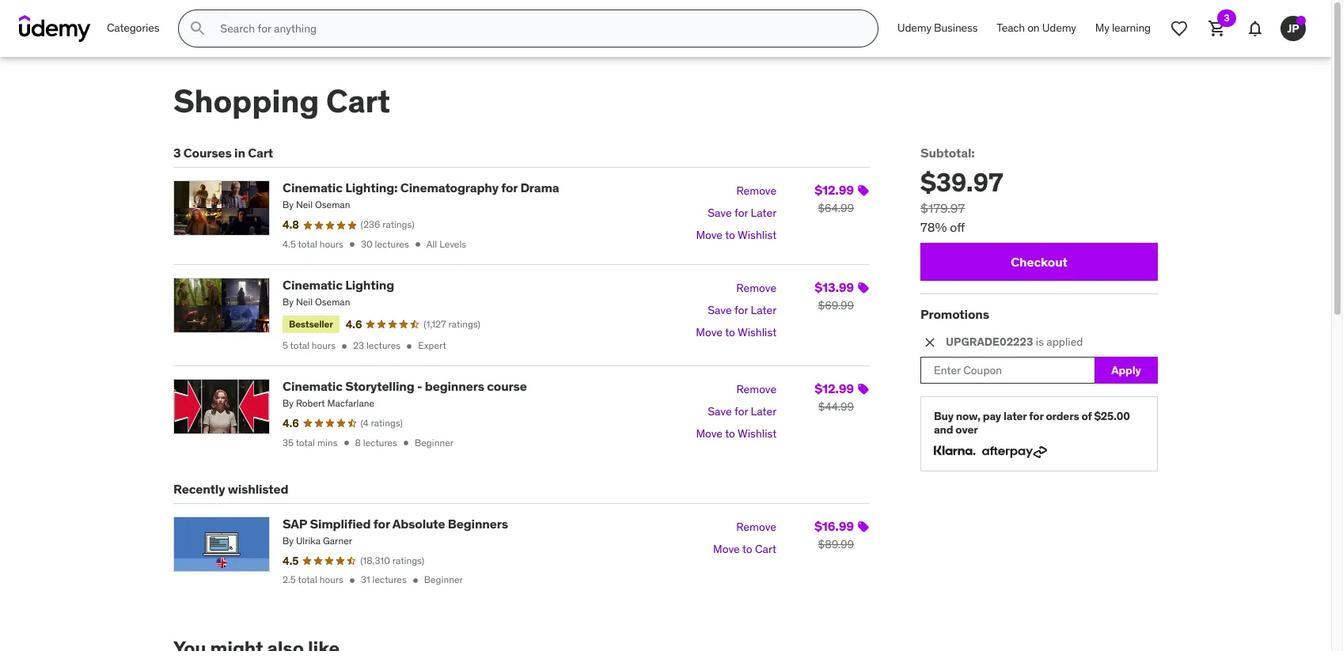 Task type: describe. For each thing, give the bounding box(es) containing it.
(4 ratings)
[[361, 417, 403, 429]]

later for course
[[751, 405, 777, 419]]

promotions
[[920, 306, 989, 322]]

teach on udemy
[[997, 21, 1076, 35]]

23
[[353, 340, 364, 351]]

1 vertical spatial hours
[[312, 340, 336, 351]]

18,310 ratings element
[[360, 555, 424, 568]]

(18,310 ratings)
[[360, 555, 424, 566]]

coupon icon image for course
[[857, 383, 870, 396]]

all
[[426, 238, 437, 250]]

cinematic lighting by neil oseman
[[283, 277, 394, 308]]

teach on udemy link
[[987, 9, 1086, 47]]

2 udemy from the left
[[1042, 21, 1076, 35]]

wishlist image
[[1170, 19, 1189, 38]]

sap simplified for absolute beginners by ulrika garner
[[283, 516, 508, 547]]

lectures for lighting:
[[375, 238, 409, 250]]

shopping
[[173, 82, 319, 121]]

Enter Coupon text field
[[920, 357, 1095, 384]]

simplified
[[310, 516, 371, 532]]

absolute
[[392, 516, 445, 532]]

lighting
[[345, 277, 394, 293]]

save for later button for cinematic storytelling - beginners course
[[708, 401, 777, 423]]

(236 ratings)
[[361, 219, 414, 230]]

recently
[[173, 481, 225, 497]]

hours for lighting:
[[320, 238, 343, 250]]

robert
[[296, 397, 325, 409]]

$64.99
[[818, 201, 854, 215]]

$12.99 $64.99
[[815, 182, 854, 215]]

2 move to wishlist button from the top
[[696, 322, 777, 344]]

pay
[[983, 409, 1001, 424]]

wishlist for course
[[738, 427, 777, 441]]

xxsmall image right 8 lectures
[[400, 438, 412, 449]]

beginner for beginners
[[415, 437, 454, 449]]

beginners
[[448, 516, 508, 532]]

by for sap simplified for absolute beginners
[[283, 535, 294, 547]]

oseman inside cinematic lighting by neil oseman
[[315, 296, 350, 308]]

$13.99 $69.99
[[815, 279, 854, 312]]

macfarlane
[[327, 397, 374, 409]]

$13.99
[[815, 279, 854, 295]]

by inside cinematic lighting by neil oseman
[[283, 296, 294, 308]]

buy now, pay later for orders of $25.00 and over
[[934, 409, 1130, 437]]

now,
[[956, 409, 980, 424]]

teach
[[997, 21, 1025, 35]]

(1,127
[[424, 318, 446, 330]]

4.5 total hours
[[283, 238, 343, 250]]

wishlist for drama
[[738, 228, 777, 242]]

sap
[[283, 516, 307, 532]]

on
[[1027, 21, 1040, 35]]

beginners
[[425, 378, 484, 394]]

drama
[[520, 180, 559, 196]]

$179.97
[[920, 200, 965, 216]]

ulrika
[[296, 535, 321, 547]]

you have alerts image
[[1296, 16, 1306, 25]]

checkout
[[1011, 254, 1067, 270]]

upgrade02223
[[946, 335, 1033, 349]]

later for drama
[[751, 206, 777, 220]]

move to cart button
[[713, 539, 776, 561]]

ratings) for -
[[371, 417, 403, 429]]

remove button for course
[[736, 379, 777, 401]]

in
[[234, 145, 245, 161]]

ratings) for for
[[392, 555, 424, 566]]

1 xxsmall image from the left
[[347, 239, 358, 250]]

31
[[361, 574, 370, 586]]

storytelling
[[345, 378, 414, 394]]

move to wishlist button for cinematic lighting: cinematography for drama
[[696, 225, 777, 247]]

udemy business link
[[888, 9, 987, 47]]

my
[[1095, 21, 1109, 35]]

ratings) inside 1,127 ratings element
[[448, 318, 480, 330]]

$16.99
[[814, 518, 854, 534]]

save for cinematic lighting: cinematography for drama
[[708, 206, 732, 220]]

cinematic for cinematic lighting
[[283, 277, 343, 293]]

lectures for storytelling
[[363, 437, 397, 449]]

236 ratings element
[[361, 219, 414, 232]]

30
[[361, 238, 373, 250]]

and
[[934, 423, 953, 437]]

4.6 for (4 ratings)
[[283, 416, 299, 430]]

2 remove button from the top
[[736, 278, 777, 300]]

neil inside cinematic lighting by neil oseman
[[296, 296, 313, 308]]

remove move to cart
[[713, 520, 776, 556]]

cinematic lighting: cinematography for drama link
[[283, 180, 559, 196]]

31 lectures
[[361, 574, 407, 586]]

-
[[417, 378, 422, 394]]

remove for remove button corresponding to drama
[[736, 184, 777, 198]]

3 for 3 courses in cart
[[173, 145, 181, 161]]

course
[[487, 378, 527, 394]]

remove button for beginners
[[736, 517, 776, 539]]

business
[[934, 21, 978, 35]]

buy
[[934, 409, 954, 424]]

xxsmall image down '18,310 ratings' element
[[410, 575, 421, 586]]

cinematic for cinematic lighting: cinematography for drama
[[283, 180, 343, 196]]

udemy business
[[897, 21, 978, 35]]

expert
[[418, 340, 446, 351]]

mins
[[317, 437, 338, 449]]

for inside sap simplified for absolute beginners by ulrika garner
[[373, 516, 390, 532]]

xxsmall image left 23
[[339, 341, 350, 352]]

$16.99 $89.99
[[814, 518, 854, 551]]

cinematic storytelling - beginners course link
[[283, 378, 527, 394]]

udemy image
[[19, 15, 91, 42]]

35 total mins
[[283, 437, 338, 449]]

23 lectures
[[353, 340, 401, 351]]

5 total hours
[[283, 340, 336, 351]]

checkout button
[[920, 243, 1158, 281]]

submit search image
[[189, 19, 208, 38]]

apply
[[1111, 363, 1141, 377]]

shopping cart
[[173, 82, 390, 121]]

$69.99
[[818, 298, 854, 312]]

lighting:
[[345, 180, 398, 196]]

$12.99 for cinematic storytelling - beginners course
[[815, 381, 854, 396]]

$12.99 for cinematic lighting: cinematography for drama
[[815, 182, 854, 198]]

categories
[[107, 21, 159, 35]]

by for cinematic storytelling - beginners course
[[283, 397, 294, 409]]

3 link
[[1198, 9, 1236, 47]]

bestseller
[[289, 318, 333, 330]]

my learning link
[[1086, 9, 1160, 47]]

remove save for later move to wishlist for cinematic storytelling - beginners course
[[696, 382, 777, 441]]

jp link
[[1274, 9, 1312, 47]]



Task type: locate. For each thing, give the bounding box(es) containing it.
2.5 total hours
[[283, 574, 343, 586]]

3 move to wishlist button from the top
[[696, 423, 777, 446]]

coupon icon image right the '$13.99'
[[857, 282, 870, 294]]

0 vertical spatial $12.99
[[815, 182, 854, 198]]

applied
[[1047, 335, 1083, 349]]

1 remove save for later move to wishlist from the top
[[696, 184, 777, 242]]

1 by from the top
[[283, 199, 294, 211]]

move for remove button corresponding to drama
[[696, 228, 723, 242]]

0 horizontal spatial cart
[[248, 145, 273, 161]]

1 remove from the top
[[736, 184, 777, 198]]

3 by from the top
[[283, 397, 294, 409]]

move for 3rd remove button from the bottom
[[696, 325, 723, 339]]

remove button for drama
[[736, 181, 777, 203]]

0 horizontal spatial udemy
[[897, 21, 931, 35]]

coupon icon image for drama
[[857, 185, 870, 197]]

1 vertical spatial 4.6
[[283, 416, 299, 430]]

total down 4.8
[[298, 238, 317, 250]]

hours left 31
[[319, 574, 343, 586]]

cart for 3 courses in cart
[[248, 145, 273, 161]]

35
[[283, 437, 294, 449]]

jp
[[1287, 21, 1299, 35]]

xxsmall image left 8
[[341, 438, 352, 449]]

cinematic inside cinematic lighting: cinematography for drama by neil oseman
[[283, 180, 343, 196]]

30 lectures
[[361, 238, 409, 250]]

0 vertical spatial move to wishlist button
[[696, 225, 777, 247]]

notifications image
[[1246, 19, 1265, 38]]

1 vertical spatial later
[[751, 303, 777, 317]]

4.5
[[283, 238, 296, 250], [283, 554, 298, 568]]

2 later from the top
[[751, 303, 777, 317]]

small image
[[922, 335, 938, 351]]

total
[[298, 238, 317, 250], [290, 340, 309, 351], [296, 437, 315, 449], [298, 574, 317, 586]]

coupon icon image right $12.99 $44.99
[[857, 383, 870, 396]]

by inside sap simplified for absolute beginners by ulrika garner
[[283, 535, 294, 547]]

3 remove button from the top
[[736, 379, 777, 401]]

by inside 'cinematic storytelling - beginners course by robert macfarlane'
[[283, 397, 294, 409]]

(236
[[361, 219, 380, 230]]

beginner down '18,310 ratings' element
[[424, 574, 463, 586]]

4.5 for 4.5
[[283, 554, 298, 568]]

2 vertical spatial wishlist
[[738, 427, 777, 441]]

udemy left business
[[897, 21, 931, 35]]

remove save for later move to wishlist for cinematic lighting: cinematography for drama
[[696, 184, 777, 242]]

1 vertical spatial save
[[708, 303, 732, 317]]

$12.99 up $44.99
[[815, 381, 854, 396]]

1 vertical spatial cinematic
[[283, 277, 343, 293]]

apply button
[[1095, 357, 1158, 384]]

garner
[[323, 535, 352, 547]]

ratings) up 31 lectures
[[392, 555, 424, 566]]

coupon icon image
[[857, 185, 870, 197], [857, 282, 870, 294], [857, 383, 870, 396], [857, 521, 870, 533]]

2 coupon icon image from the top
[[857, 282, 870, 294]]

4.8
[[283, 218, 299, 232]]

1 vertical spatial 3
[[173, 145, 181, 161]]

3 later from the top
[[751, 405, 777, 419]]

78%
[[920, 219, 947, 235]]

shopping cart with 3 items image
[[1208, 19, 1227, 38]]

1 vertical spatial cart
[[248, 145, 273, 161]]

0 vertical spatial cart
[[326, 82, 390, 121]]

move
[[696, 228, 723, 242], [696, 325, 723, 339], [696, 427, 723, 441], [713, 542, 740, 556]]

4 ratings element
[[361, 417, 403, 430]]

remove button left $16.99
[[736, 517, 776, 539]]

neil inside cinematic lighting: cinematography for drama by neil oseman
[[296, 199, 313, 211]]

hours down bestseller
[[312, 340, 336, 351]]

remove button left $12.99 $44.99
[[736, 379, 777, 401]]

$12.99
[[815, 182, 854, 198], [815, 381, 854, 396]]

over
[[956, 423, 978, 437]]

cinematic for cinematic storytelling - beginners course
[[283, 378, 343, 394]]

0 vertical spatial remove save for later move to wishlist
[[696, 184, 777, 242]]

later
[[751, 206, 777, 220], [751, 303, 777, 317], [751, 405, 777, 419]]

remove for remove button associated with course
[[736, 382, 777, 397]]

2 by from the top
[[283, 296, 294, 308]]

klarna image
[[934, 443, 976, 458]]

by inside cinematic lighting: cinematography for drama by neil oseman
[[283, 199, 294, 211]]

1 vertical spatial 4.5
[[283, 554, 298, 568]]

2.5
[[283, 574, 296, 586]]

1 oseman from the top
[[315, 199, 350, 211]]

4.6 for (1,127 ratings)
[[346, 317, 362, 331]]

0 horizontal spatial 3
[[173, 145, 181, 161]]

lectures down the "4 ratings" element
[[363, 437, 397, 449]]

1 vertical spatial move to wishlist button
[[696, 322, 777, 344]]

$44.99
[[818, 400, 854, 414]]

for inside cinematic lighting: cinematography for drama by neil oseman
[[501, 180, 518, 196]]

neil up bestseller
[[296, 296, 313, 308]]

my learning
[[1095, 21, 1151, 35]]

remove button
[[736, 181, 777, 203], [736, 278, 777, 300], [736, 379, 777, 401], [736, 517, 776, 539]]

(18,310
[[360, 555, 390, 566]]

remove left $12.99 $64.99
[[736, 184, 777, 198]]

$12.99 $44.99
[[815, 381, 854, 414]]

(4
[[361, 417, 369, 429]]

off
[[950, 219, 965, 235]]

0 horizontal spatial xxsmall image
[[347, 239, 358, 250]]

1 vertical spatial beginner
[[424, 574, 463, 586]]

$12.99 up $64.99
[[815, 182, 854, 198]]

3 save from the top
[[708, 405, 732, 419]]

1 horizontal spatial xxsmall image
[[412, 239, 423, 250]]

0 vertical spatial save
[[708, 206, 732, 220]]

1 horizontal spatial 4.6
[[346, 317, 362, 331]]

1 horizontal spatial cart
[[326, 82, 390, 121]]

ratings) inside the "4 ratings" element
[[371, 417, 403, 429]]

ratings) inside 236 ratings 'element'
[[382, 219, 414, 230]]

cart inside remove move to cart
[[755, 542, 776, 556]]

cinematic lighting: cinematography for drama by neil oseman
[[283, 180, 559, 211]]

beginner down 'cinematic storytelling - beginners course by robert macfarlane'
[[415, 437, 454, 449]]

lectures down 236 ratings 'element'
[[375, 238, 409, 250]]

2 vertical spatial cinematic
[[283, 378, 343, 394]]

0 vertical spatial later
[[751, 206, 777, 220]]

by for cinematic lighting: cinematography for drama
[[283, 199, 294, 211]]

neil up 4.8
[[296, 199, 313, 211]]

1 coupon icon image from the top
[[857, 185, 870, 197]]

ratings) right (1,127 at the left
[[448, 318, 480, 330]]

cinematography
[[400, 180, 498, 196]]

cinematic up robert
[[283, 378, 343, 394]]

1 neil from the top
[[296, 199, 313, 211]]

courses
[[183, 145, 232, 161]]

2 vertical spatial save
[[708, 405, 732, 419]]

remove left $12.99 $44.99
[[736, 382, 777, 397]]

subtotal:
[[920, 145, 975, 161]]

2 remove from the top
[[736, 281, 777, 295]]

1 save for later button from the top
[[708, 203, 777, 225]]

3 left 'notifications' icon
[[1224, 12, 1229, 24]]

Search for anything text field
[[217, 15, 859, 42]]

later left $12.99 $64.99
[[751, 206, 777, 220]]

is
[[1036, 335, 1044, 349]]

cinematic up 4.8
[[283, 180, 343, 196]]

cinematic storytelling - beginners course by robert macfarlane
[[283, 378, 527, 409]]

save for cinematic storytelling - beginners course
[[708, 405, 732, 419]]

2 xxsmall image from the left
[[412, 239, 423, 250]]

ratings) right (4 on the left
[[371, 417, 403, 429]]

oseman down lighting:
[[315, 199, 350, 211]]

$39.97
[[920, 166, 1003, 199]]

total for sap simplified for absolute beginners
[[298, 574, 317, 586]]

2 horizontal spatial cart
[[755, 542, 776, 556]]

total right 2.5
[[298, 574, 317, 586]]

2 neil from the top
[[296, 296, 313, 308]]

cinematic lighting link
[[283, 277, 394, 293]]

hours left 30 at the left top
[[320, 238, 343, 250]]

recently wishlisted
[[173, 481, 288, 497]]

xxsmall image left expert
[[404, 341, 415, 352]]

(1,127 ratings)
[[424, 318, 480, 330]]

cinematic up bestseller
[[283, 277, 343, 293]]

2 vertical spatial cart
[[755, 542, 776, 556]]

2 vertical spatial move to wishlist button
[[696, 423, 777, 446]]

hours for simplified
[[319, 574, 343, 586]]

2 $12.99 from the top
[[815, 381, 854, 396]]

8
[[355, 437, 361, 449]]

beginner for absolute
[[424, 574, 463, 586]]

save for later button for cinematic lighting: cinematography for drama
[[708, 203, 777, 225]]

total for cinematic storytelling - beginners course
[[296, 437, 315, 449]]

xxsmall image
[[339, 341, 350, 352], [404, 341, 415, 352], [341, 438, 352, 449], [400, 438, 412, 449], [347, 575, 358, 586], [410, 575, 421, 586]]

1 vertical spatial oseman
[[315, 296, 350, 308]]

later left $13.99 $69.99
[[751, 303, 777, 317]]

remove button left $12.99 $64.99
[[736, 181, 777, 203]]

3 left "courses"
[[173, 145, 181, 161]]

ratings) inside '18,310 ratings' element
[[392, 555, 424, 566]]

3 remove from the top
[[736, 382, 777, 397]]

3 remove save for later move to wishlist from the top
[[696, 382, 777, 441]]

of
[[1081, 409, 1092, 424]]

orders
[[1046, 409, 1079, 424]]

2 vertical spatial remove save for later move to wishlist
[[696, 382, 777, 441]]

0 vertical spatial save for later button
[[708, 203, 777, 225]]

move to wishlist button for cinematic storytelling - beginners course
[[696, 423, 777, 446]]

2 vertical spatial later
[[751, 405, 777, 419]]

to inside remove move to cart
[[742, 542, 752, 556]]

xxsmall image left 30 at the left top
[[347, 239, 358, 250]]

2 vertical spatial hours
[[319, 574, 343, 586]]

0 vertical spatial 3
[[1224, 12, 1229, 24]]

4.6 up 23
[[346, 317, 362, 331]]

4.6
[[346, 317, 362, 331], [283, 416, 299, 430]]

for inside buy now, pay later for orders of $25.00 and over
[[1029, 409, 1043, 424]]

0 vertical spatial hours
[[320, 238, 343, 250]]

0 vertical spatial 4.6
[[346, 317, 362, 331]]

levels
[[439, 238, 466, 250]]

move to wishlist button
[[696, 225, 777, 247], [696, 322, 777, 344], [696, 423, 777, 446]]

lectures for simplified
[[372, 574, 407, 586]]

4 coupon icon image from the top
[[857, 521, 870, 533]]

2 oseman from the top
[[315, 296, 350, 308]]

coupon icon image right $12.99 $64.99
[[857, 185, 870, 197]]

remove button left the '$13.99'
[[736, 278, 777, 300]]

categories button
[[97, 9, 169, 47]]

2 cinematic from the top
[[283, 277, 343, 293]]

2 save for later button from the top
[[708, 300, 777, 322]]

ratings) for cinematography
[[382, 219, 414, 230]]

coupon icon image right $16.99
[[857, 521, 870, 533]]

0 vertical spatial neil
[[296, 199, 313, 211]]

total for cinematic lighting: cinematography for drama
[[298, 238, 317, 250]]

1 vertical spatial save for later button
[[708, 300, 777, 322]]

oseman down cinematic lighting 'link' at the top of page
[[315, 296, 350, 308]]

2 remove save for later move to wishlist from the top
[[696, 281, 777, 339]]

coupon icon image for beginners
[[857, 521, 870, 533]]

4.5 for 4.5 total hours
[[283, 238, 296, 250]]

by up bestseller
[[283, 296, 294, 308]]

xxsmall image
[[347, 239, 358, 250], [412, 239, 423, 250]]

afterpay image
[[982, 446, 1047, 458]]

remove
[[736, 184, 777, 198], [736, 281, 777, 295], [736, 382, 777, 397], [736, 520, 776, 534]]

remove save for later move to wishlist
[[696, 184, 777, 242], [696, 281, 777, 339], [696, 382, 777, 441]]

total right 35
[[296, 437, 315, 449]]

remove left the '$13.99'
[[736, 281, 777, 295]]

3 coupon icon image from the top
[[857, 383, 870, 396]]

upgrade02223 is applied
[[946, 335, 1083, 349]]

by down sap
[[283, 535, 294, 547]]

4 remove button from the top
[[736, 517, 776, 539]]

8 lectures
[[355, 437, 397, 449]]

hours
[[320, 238, 343, 250], [312, 340, 336, 351], [319, 574, 343, 586]]

0 vertical spatial beginner
[[415, 437, 454, 449]]

by up 4.8
[[283, 199, 294, 211]]

cinematic inside 'cinematic storytelling - beginners course by robert macfarlane'
[[283, 378, 343, 394]]

0 vertical spatial wishlist
[[738, 228, 777, 242]]

cinematic inside cinematic lighting by neil oseman
[[283, 277, 343, 293]]

by left robert
[[283, 397, 294, 409]]

1 $12.99 from the top
[[815, 182, 854, 198]]

ratings) up 30 lectures
[[382, 219, 414, 230]]

move for remove button associated with course
[[696, 427, 723, 441]]

4.5 down 4.8
[[283, 238, 296, 250]]

remove up "move to cart" button
[[736, 520, 776, 534]]

1 vertical spatial $12.99
[[815, 381, 854, 396]]

2 4.5 from the top
[[283, 554, 298, 568]]

1 horizontal spatial 3
[[1224, 12, 1229, 24]]

move inside remove move to cart
[[713, 542, 740, 556]]

remove inside remove move to cart
[[736, 520, 776, 534]]

lectures right 23
[[366, 340, 401, 351]]

1 remove button from the top
[[736, 181, 777, 203]]

later
[[1003, 409, 1027, 424]]

sap simplified for absolute beginners link
[[283, 516, 508, 532]]

all levels
[[426, 238, 466, 250]]

oseman inside cinematic lighting: cinematography for drama by neil oseman
[[315, 199, 350, 211]]

1 vertical spatial neil
[[296, 296, 313, 308]]

subtotal: $39.97 $179.97 78% off
[[920, 145, 1003, 235]]

4 by from the top
[[283, 535, 294, 547]]

1 udemy from the left
[[897, 21, 931, 35]]

ratings)
[[382, 219, 414, 230], [448, 318, 480, 330], [371, 417, 403, 429], [392, 555, 424, 566]]

xxsmall image left 31
[[347, 575, 358, 586]]

0 vertical spatial oseman
[[315, 199, 350, 211]]

4.6 up 35
[[283, 416, 299, 430]]

wishlisted
[[228, 481, 288, 497]]

3 save for later button from the top
[[708, 401, 777, 423]]

0 vertical spatial cinematic
[[283, 180, 343, 196]]

5
[[283, 340, 288, 351]]

1,127 ratings element
[[424, 318, 480, 331]]

1 later from the top
[[751, 206, 777, 220]]

3 cinematic from the top
[[283, 378, 343, 394]]

$89.99
[[818, 537, 854, 551]]

xxsmall image left all
[[412, 239, 423, 250]]

1 vertical spatial wishlist
[[738, 325, 777, 339]]

udemy right on
[[1042, 21, 1076, 35]]

cart for remove move to cart
[[755, 542, 776, 556]]

2 vertical spatial save for later button
[[708, 401, 777, 423]]

0 horizontal spatial 4.6
[[283, 416, 299, 430]]

1 cinematic from the top
[[283, 180, 343, 196]]

1 save from the top
[[708, 206, 732, 220]]

lectures down '18,310 ratings' element
[[372, 574, 407, 586]]

1 move to wishlist button from the top
[[696, 225, 777, 247]]

3 for 3
[[1224, 12, 1229, 24]]

1 4.5 from the top
[[283, 238, 296, 250]]

remove for 3rd remove button from the bottom
[[736, 281, 777, 295]]

later left $12.99 $44.99
[[751, 405, 777, 419]]

1 vertical spatial remove save for later move to wishlist
[[696, 281, 777, 339]]

2 save from the top
[[708, 303, 732, 317]]

1 horizontal spatial udemy
[[1042, 21, 1076, 35]]

4.5 up 2.5
[[283, 554, 298, 568]]

3 courses in cart
[[173, 145, 273, 161]]

total right "5"
[[290, 340, 309, 351]]

0 vertical spatial 4.5
[[283, 238, 296, 250]]

4 remove from the top
[[736, 520, 776, 534]]

oseman
[[315, 199, 350, 211], [315, 296, 350, 308]]



Task type: vqa. For each thing, say whether or not it's contained in the screenshot.
4.6 related to (1,127 ratings)
yes



